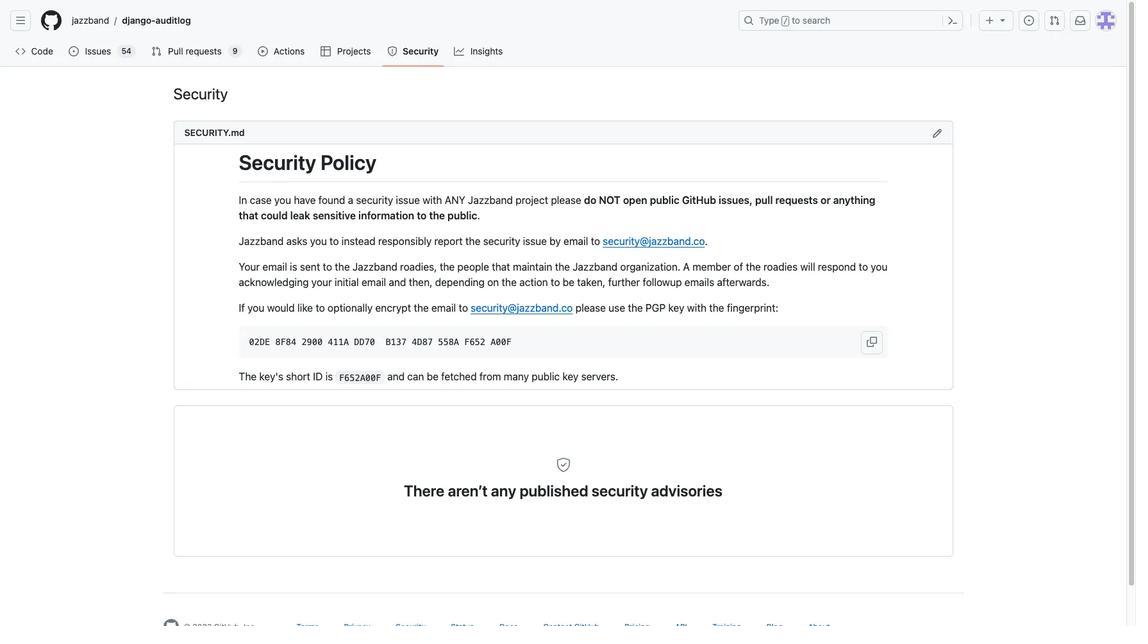 Task type: describe. For each thing, give the bounding box(es) containing it.
information
[[359, 210, 415, 221]]

/ for jazzband
[[114, 15, 117, 26]]

shield image
[[387, 46, 398, 56]]

02de 8f84 2900 411a dd70  b137 4d87 558a f652 a00f
[[249, 337, 512, 347]]

there
[[404, 482, 445, 500]]

roadies
[[764, 261, 798, 272]]

graph image
[[454, 46, 465, 56]]

acknowledging
[[239, 276, 309, 288]]

github
[[682, 194, 717, 206]]

security policy
[[239, 150, 377, 175]]

people
[[458, 261, 489, 272]]

fork this repository and edit the file image
[[932, 128, 943, 138]]

projects link
[[316, 42, 377, 61]]

have
[[294, 194, 316, 206]]

key's
[[259, 371, 284, 383]]

respond
[[818, 261, 857, 272]]

leak
[[290, 210, 310, 221]]

jazzband up your
[[239, 235, 284, 247]]

maintain
[[513, 261, 553, 272]]

pull
[[756, 194, 773, 206]]

instead
[[342, 235, 376, 247]]

you right asks
[[310, 235, 327, 247]]

0 horizontal spatial .
[[477, 210, 480, 221]]

responsibly
[[378, 235, 432, 247]]

found
[[319, 194, 345, 206]]

or
[[821, 194, 831, 206]]

0 vertical spatial security
[[356, 194, 393, 206]]

git pull request image
[[1050, 15, 1060, 26]]

in
[[239, 194, 247, 206]]

email up acknowledging
[[263, 261, 287, 272]]

email down depending
[[432, 302, 456, 313]]

by
[[550, 235, 561, 247]]

1 vertical spatial .
[[705, 235, 708, 247]]

jazzband link
[[67, 10, 114, 31]]

auditlog
[[156, 15, 191, 26]]

shield check image
[[556, 458, 571, 473]]

servers.
[[582, 371, 619, 383]]

issues,
[[719, 194, 753, 206]]

django-
[[122, 15, 156, 26]]

1 vertical spatial please
[[576, 302, 606, 313]]

issues
[[85, 46, 111, 56]]

search
[[803, 15, 831, 26]]

triangle down image
[[998, 15, 1008, 25]]

from
[[480, 371, 501, 383]]

1 vertical spatial key
[[563, 371, 579, 383]]

you right if
[[248, 302, 265, 313]]

1 vertical spatial homepage image
[[163, 619, 179, 626]]

sensitive
[[313, 210, 356, 221]]

0 horizontal spatial homepage image
[[41, 10, 62, 31]]

short
[[286, 371, 310, 383]]

the right of at the top right
[[746, 261, 761, 272]]

asks
[[287, 235, 308, 247]]

roadies,
[[400, 261, 437, 272]]

fetched
[[441, 371, 477, 383]]

can
[[408, 371, 424, 383]]

0 horizontal spatial with
[[423, 194, 442, 206]]

email right initial
[[362, 276, 386, 288]]

would
[[267, 302, 295, 313]]

optionally
[[328, 302, 373, 313]]

54
[[122, 46, 132, 56]]

actions
[[274, 46, 305, 56]]

emails
[[685, 276, 715, 288]]

sent
[[300, 261, 320, 272]]

will
[[801, 261, 816, 272]]

there aren't any published security advisories
[[404, 482, 723, 500]]

fingerprint:
[[727, 302, 779, 313]]

0 horizontal spatial requests
[[186, 46, 222, 56]]

1 vertical spatial security@jazzband.co
[[471, 302, 573, 313]]

if you would like to optionally encrypt the email to security@jazzband.co please use the pgp key with the fingerprint:
[[239, 302, 779, 313]]

0 vertical spatial security@jazzband.co
[[603, 235, 705, 247]]

pull requests
[[168, 46, 222, 56]]

the key's short id is f652a00f and can be fetched from many public key servers.
[[239, 371, 619, 383]]

followup
[[643, 276, 682, 288]]

do not open public github issues, pull requests or anything that could leak sensitive information to the public
[[239, 194, 876, 221]]

the up initial
[[335, 261, 350, 272]]

issue opened image
[[1025, 15, 1035, 26]]

the down emails
[[710, 302, 725, 313]]

the inside do not open public github issues, pull requests or anything that could leak sensitive information to the public
[[429, 210, 445, 221]]

projects
[[337, 46, 371, 56]]

1 horizontal spatial security
[[483, 235, 521, 247]]

the
[[239, 371, 257, 383]]

0 vertical spatial issue
[[396, 194, 420, 206]]

do
[[584, 194, 597, 206]]

on
[[488, 276, 499, 288]]

insights
[[471, 46, 503, 56]]

your
[[312, 276, 332, 288]]

afterwards.
[[717, 276, 770, 288]]

code link
[[10, 42, 59, 61]]

use
[[609, 302, 626, 313]]

you inside your email is sent to the jazzband roadies, the people that maintain the jazzband organization. a member of the roadies will respond to you acknowledging your initial email and then, depending on the action to be taken, further followup emails afterwards.
[[871, 261, 888, 272]]

1 vertical spatial is
[[326, 371, 333, 383]]

your email is sent to the jazzband roadies, the people that maintain the jazzband organization. a member of the roadies will respond to you acknowledging your initial email and then, depending on the action to be taken, further followup emails afterwards.
[[239, 261, 888, 288]]

a
[[684, 261, 690, 272]]

the right on
[[502, 276, 517, 288]]

the down then,
[[414, 302, 429, 313]]

initial
[[335, 276, 359, 288]]

of
[[734, 261, 744, 272]]

a
[[348, 194, 354, 206]]

advisories
[[652, 482, 723, 500]]

jazzband asks you to instead responsibly report the security issue by email to security@jazzband.co .
[[239, 235, 708, 247]]

if
[[239, 302, 245, 313]]



Task type: vqa. For each thing, say whether or not it's contained in the screenshot.
option
no



Task type: locate. For each thing, give the bounding box(es) containing it.
/
[[114, 15, 117, 26], [784, 17, 788, 26]]

key
[[669, 302, 685, 313], [563, 371, 579, 383]]

0 vertical spatial security
[[403, 46, 439, 56]]

pgp
[[646, 302, 666, 313]]

requests
[[186, 46, 222, 56], [776, 194, 819, 206]]

public right open
[[650, 194, 680, 206]]

requests right pull
[[186, 46, 222, 56]]

1 horizontal spatial that
[[492, 261, 510, 272]]

0 horizontal spatial issue
[[396, 194, 420, 206]]

jazzband up the "taken,"
[[573, 261, 618, 272]]

0 horizontal spatial be
[[427, 371, 439, 383]]

in case you have found a security issue with any jazzband project please
[[239, 194, 584, 206]]

be right can
[[427, 371, 439, 383]]

many
[[504, 371, 529, 383]]

like
[[298, 302, 313, 313]]

to down depending
[[459, 302, 468, 313]]

not
[[599, 194, 621, 206]]

could
[[261, 210, 288, 221]]

1 horizontal spatial security@jazzband.co
[[603, 235, 705, 247]]

key right pgp
[[669, 302, 685, 313]]

plus image
[[985, 15, 996, 26]]

be inside your email is sent to the jazzband roadies, the people that maintain the jazzband organization. a member of the roadies will respond to you acknowledging your initial email and then, depending on the action to be taken, further followup emails afterwards.
[[563, 276, 575, 288]]

requests inside do not open public github issues, pull requests or anything that could leak sensitive information to the public
[[776, 194, 819, 206]]

action
[[520, 276, 548, 288]]

that for could
[[239, 210, 259, 221]]

security@jazzband.co link down action
[[471, 302, 573, 313]]

your
[[239, 261, 260, 272]]

0 vertical spatial please
[[551, 194, 582, 206]]

please left do
[[551, 194, 582, 206]]

0 horizontal spatial key
[[563, 371, 579, 383]]

be
[[563, 276, 575, 288], [427, 371, 439, 383]]

0 horizontal spatial security
[[356, 194, 393, 206]]

security up case
[[239, 150, 316, 175]]

1 vertical spatial and
[[387, 371, 405, 383]]

1 vertical spatial security
[[483, 235, 521, 247]]

pull
[[168, 46, 183, 56]]

table image
[[321, 46, 331, 56]]

be left the "taken,"
[[563, 276, 575, 288]]

1 vertical spatial security
[[174, 85, 228, 103]]

please down the "taken,"
[[576, 302, 606, 313]]

1 horizontal spatial issue
[[523, 235, 547, 247]]

1 horizontal spatial key
[[669, 302, 685, 313]]

public
[[650, 194, 680, 206], [448, 210, 477, 221], [532, 371, 560, 383]]

public down any
[[448, 210, 477, 221]]

further
[[609, 276, 640, 288]]

to right by
[[591, 235, 601, 247]]

email
[[564, 235, 589, 247], [263, 261, 287, 272], [362, 276, 386, 288], [432, 302, 456, 313]]

policy
[[321, 150, 377, 175]]

security link
[[382, 42, 444, 61]]

homepage image
[[41, 10, 62, 31], [163, 619, 179, 626]]

2 vertical spatial security
[[592, 482, 648, 500]]

security@jazzband.co link up 'organization.'
[[603, 235, 705, 247]]

with
[[423, 194, 442, 206], [687, 302, 707, 313]]

0 horizontal spatial security@jazzband.co link
[[471, 302, 573, 313]]

you
[[275, 194, 291, 206], [310, 235, 327, 247], [871, 261, 888, 272], [248, 302, 265, 313]]

. up jazzband asks you to instead responsibly report the security issue by email to security@jazzband.co .
[[477, 210, 480, 221]]

1 horizontal spatial requests
[[776, 194, 819, 206]]

id
[[313, 371, 323, 383]]

git pull request image
[[151, 46, 162, 56]]

1 horizontal spatial .
[[705, 235, 708, 247]]

to left instead on the left top of the page
[[330, 235, 339, 247]]

the up depending
[[440, 261, 455, 272]]

case
[[250, 194, 272, 206]]

the right "use"
[[628, 302, 643, 313]]

that inside do not open public github issues, pull requests or anything that could leak sensitive information to the public
[[239, 210, 259, 221]]

1 horizontal spatial is
[[326, 371, 333, 383]]

security.md
[[184, 127, 245, 138]]

security@jazzband.co link for jazzband asks you to instead responsibly report the security issue by email to
[[603, 235, 705, 247]]

/ right the type
[[784, 17, 788, 26]]

any
[[445, 194, 466, 206]]

that for maintain
[[492, 261, 510, 272]]

that inside your email is sent to the jazzband roadies, the people that maintain the jazzband organization. a member of the roadies will respond to you acknowledging your initial email and then, depending on the action to be taken, further followup emails afterwards.
[[492, 261, 510, 272]]

actions link
[[253, 42, 311, 61]]

notifications image
[[1076, 15, 1086, 26]]

to left search
[[792, 15, 801, 26]]

0 vertical spatial public
[[650, 194, 680, 206]]

with down emails
[[687, 302, 707, 313]]

0 vertical spatial key
[[669, 302, 685, 313]]

issue
[[396, 194, 420, 206], [523, 235, 547, 247]]

issue opened image
[[69, 46, 79, 56]]

public right the many
[[532, 371, 560, 383]]

1 horizontal spatial public
[[532, 371, 560, 383]]

the down by
[[555, 261, 570, 272]]

copy image
[[867, 337, 877, 347]]

is inside your email is sent to the jazzband roadies, the people that maintain the jazzband organization. a member of the roadies will respond to you acknowledging your initial email and then, depending on the action to be taken, further followup emails afterwards.
[[290, 261, 297, 272]]

to down in case you have found a security issue with any jazzband project please
[[417, 210, 427, 221]]

1 vertical spatial issue
[[523, 235, 547, 247]]

command palette image
[[948, 15, 958, 26]]

/ left django-
[[114, 15, 117, 26]]

to right respond
[[859, 261, 869, 272]]

security right shield image
[[403, 46, 439, 56]]

1 vertical spatial that
[[492, 261, 510, 272]]

2 horizontal spatial security
[[403, 46, 439, 56]]

taken,
[[577, 276, 606, 288]]

0 vertical spatial with
[[423, 194, 442, 206]]

issue left by
[[523, 235, 547, 247]]

/ for type
[[784, 17, 788, 26]]

1 vertical spatial public
[[448, 210, 477, 221]]

that up on
[[492, 261, 510, 272]]

jazzband right any
[[468, 194, 513, 206]]

and inside your email is sent to the jazzband roadies, the people that maintain the jazzband organization. a member of the roadies will respond to you acknowledging your initial email and then, depending on the action to be taken, further followup emails afterwards.
[[389, 276, 406, 288]]

jazzband down instead on the left top of the page
[[353, 261, 398, 272]]

then,
[[409, 276, 433, 288]]

1 vertical spatial security@jazzband.co link
[[471, 302, 573, 313]]

security@jazzband.co down action
[[471, 302, 573, 313]]

1 vertical spatial be
[[427, 371, 439, 383]]

0 horizontal spatial public
[[448, 210, 477, 221]]

you up could
[[275, 194, 291, 206]]

to up your
[[323, 261, 332, 272]]

to inside do not open public github issues, pull requests or anything that could leak sensitive information to the public
[[417, 210, 427, 221]]

issue up information
[[396, 194, 420, 206]]

is right id
[[326, 371, 333, 383]]

0 vertical spatial be
[[563, 276, 575, 288]]

is left sent
[[290, 261, 297, 272]]

list containing jazzband
[[67, 10, 731, 31]]

the down any
[[429, 210, 445, 221]]

/ inside the type / to search
[[784, 17, 788, 26]]

insights link
[[449, 42, 509, 61]]

you right respond
[[871, 261, 888, 272]]

0 vertical spatial that
[[239, 210, 259, 221]]

0 vertical spatial .
[[477, 210, 480, 221]]

the right "report"
[[466, 235, 481, 247]]

0 vertical spatial and
[[389, 276, 406, 288]]

0 horizontal spatial /
[[114, 15, 117, 26]]

to
[[792, 15, 801, 26], [417, 210, 427, 221], [330, 235, 339, 247], [591, 235, 601, 247], [323, 261, 332, 272], [859, 261, 869, 272], [551, 276, 560, 288], [316, 302, 325, 313], [459, 302, 468, 313]]

report
[[435, 235, 463, 247]]

email right by
[[564, 235, 589, 247]]

jazzband / django-auditlog
[[72, 15, 191, 26]]

and
[[389, 276, 406, 288], [387, 371, 405, 383]]

0 horizontal spatial security
[[174, 85, 228, 103]]

security@jazzband.co link for if you would like to optionally encrypt the email to
[[471, 302, 573, 313]]

0 vertical spatial is
[[290, 261, 297, 272]]

1 horizontal spatial /
[[784, 17, 788, 26]]

that down "in"
[[239, 210, 259, 221]]

anything
[[834, 194, 876, 206]]

organization.
[[621, 261, 681, 272]]

2 horizontal spatial security
[[592, 482, 648, 500]]

open
[[623, 194, 648, 206]]

2 vertical spatial public
[[532, 371, 560, 383]]

to right action
[[551, 276, 560, 288]]

any
[[491, 482, 517, 500]]

code image
[[15, 46, 26, 56]]

security up security.md
[[174, 85, 228, 103]]

code
[[31, 46, 53, 56]]

to right like
[[316, 302, 325, 313]]

1 vertical spatial requests
[[776, 194, 819, 206]]

and left then,
[[389, 276, 406, 288]]

key left 'servers.'
[[563, 371, 579, 383]]

play image
[[258, 46, 268, 56]]

. up member
[[705, 235, 708, 247]]

jazzband
[[72, 15, 109, 26]]

1 horizontal spatial security@jazzband.co link
[[603, 235, 705, 247]]

9
[[233, 46, 238, 56]]

and left can
[[387, 371, 405, 383]]

type / to search
[[760, 15, 831, 26]]

published
[[520, 482, 589, 500]]

project
[[516, 194, 549, 206]]

that
[[239, 210, 259, 221], [492, 261, 510, 272]]

0 horizontal spatial that
[[239, 210, 259, 221]]

f652a00f
[[339, 372, 381, 383]]

security
[[356, 194, 393, 206], [483, 235, 521, 247], [592, 482, 648, 500]]

/ inside jazzband / django-auditlog
[[114, 15, 117, 26]]

2 vertical spatial security
[[239, 150, 316, 175]]

list
[[67, 10, 731, 31]]

0 horizontal spatial security@jazzband.co
[[471, 302, 573, 313]]

2 horizontal spatial public
[[650, 194, 680, 206]]

1 vertical spatial with
[[687, 302, 707, 313]]

0 horizontal spatial is
[[290, 261, 297, 272]]

0 vertical spatial homepage image
[[41, 10, 62, 31]]

the
[[429, 210, 445, 221], [466, 235, 481, 247], [335, 261, 350, 272], [440, 261, 455, 272], [555, 261, 570, 272], [746, 261, 761, 272], [502, 276, 517, 288], [414, 302, 429, 313], [628, 302, 643, 313], [710, 302, 725, 313]]

security
[[403, 46, 439, 56], [174, 85, 228, 103], [239, 150, 316, 175]]

security@jazzband.co up 'organization.'
[[603, 235, 705, 247]]

django-auditlog link
[[117, 10, 196, 31]]

please
[[551, 194, 582, 206], [576, 302, 606, 313]]

1 horizontal spatial security
[[239, 150, 316, 175]]

0 vertical spatial requests
[[186, 46, 222, 56]]

0 vertical spatial security@jazzband.co link
[[603, 235, 705, 247]]

depending
[[435, 276, 485, 288]]

encrypt
[[376, 302, 411, 313]]

with left any
[[423, 194, 442, 206]]

1 horizontal spatial be
[[563, 276, 575, 288]]

1 horizontal spatial homepage image
[[163, 619, 179, 626]]

requests left or
[[776, 194, 819, 206]]

type
[[760, 15, 780, 26]]

aren't
[[448, 482, 488, 500]]

1 horizontal spatial with
[[687, 302, 707, 313]]



